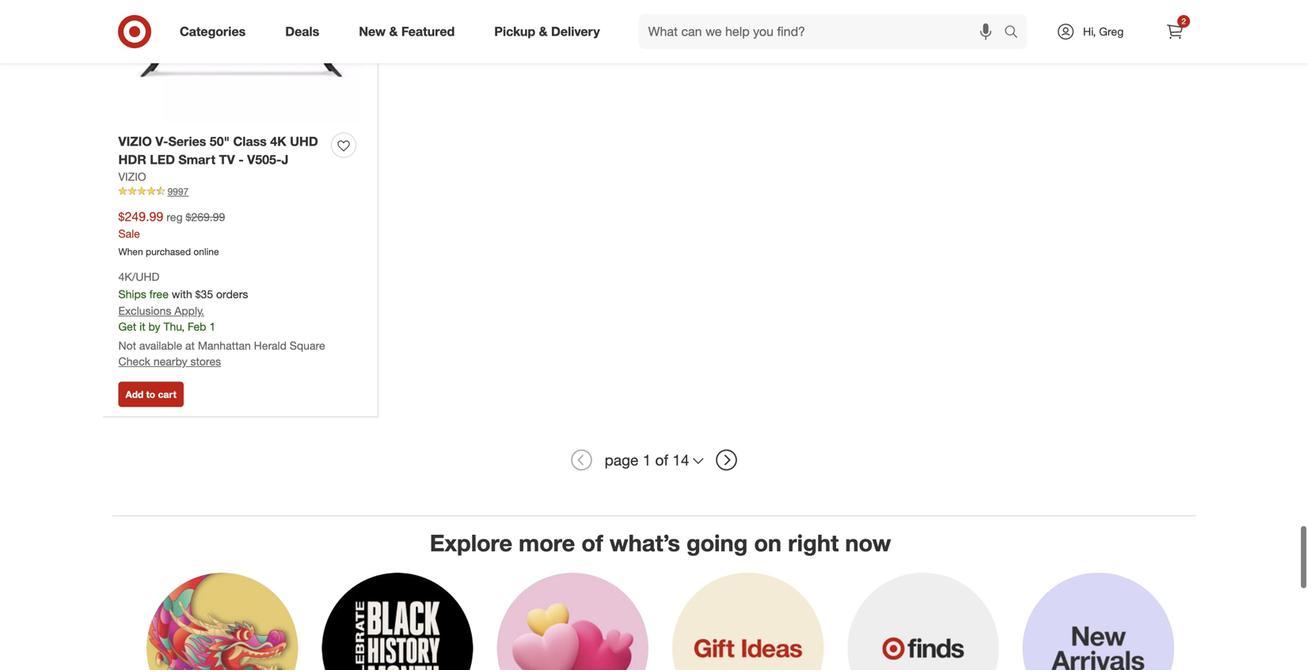 Task type: vqa. For each thing, say whether or not it's contained in the screenshot.
right on the right of the page
yes



Task type: locate. For each thing, give the bounding box(es) containing it.
1 vertical spatial vizio
[[118, 170, 146, 184]]

search button
[[997, 14, 1035, 52]]

$249.99
[[118, 209, 163, 225]]

add to cart button
[[118, 382, 184, 408]]

1 horizontal spatial &
[[539, 24, 548, 39]]

2 & from the left
[[539, 24, 548, 39]]

series
[[168, 134, 206, 149]]

vizio v-series 50" class 4k uhd hdr led smart tv - v505-j image
[[118, 0, 362, 124], [118, 0, 362, 124]]

more
[[519, 530, 575, 558]]

vizio for vizio
[[118, 170, 146, 184]]

pickup & delivery
[[495, 24, 600, 39]]

led
[[150, 152, 175, 168]]

-
[[239, 152, 244, 168]]

hi,
[[1084, 25, 1096, 38]]

4k/uhd ships free with $35 orders exclusions apply. get it by thu, feb 1 not available at manhattan herald square check nearby stores
[[118, 270, 325, 369]]

&
[[389, 24, 398, 39], [539, 24, 548, 39]]

new
[[359, 24, 386, 39]]

of
[[656, 452, 669, 470], [582, 530, 603, 558]]

vizio v-series 50" class 4k uhd hdr led smart tv - v505-j link
[[118, 133, 325, 169]]

with
[[172, 288, 192, 302]]

1 vizio from the top
[[118, 134, 152, 149]]

page 1 of 14
[[605, 452, 689, 470]]

0 horizontal spatial 1
[[209, 320, 216, 334]]

of right more
[[582, 530, 603, 558]]

of for more
[[582, 530, 603, 558]]

smart
[[179, 152, 216, 168]]

1
[[209, 320, 216, 334], [643, 452, 651, 470]]

1 horizontal spatial 1
[[643, 452, 651, 470]]

ships
[[118, 288, 146, 302]]

1 & from the left
[[389, 24, 398, 39]]

1 right feb
[[209, 320, 216, 334]]

categories
[[180, 24, 246, 39]]

uhd
[[290, 134, 318, 149]]

1 vertical spatial 1
[[643, 452, 651, 470]]

0 horizontal spatial &
[[389, 24, 398, 39]]

2 vizio from the top
[[118, 170, 146, 184]]

vizio inside vizio v-series 50" class 4k uhd hdr led smart tv - v505-j
[[118, 134, 152, 149]]

cart
[[158, 389, 177, 401]]

right
[[788, 530, 839, 558]]

vizio v-series 50" class 4k uhd hdr led smart tv - v505-j
[[118, 134, 318, 168]]

0 horizontal spatial of
[[582, 530, 603, 558]]

get
[[118, 320, 136, 334]]

& right pickup
[[539, 24, 548, 39]]

of left 14
[[656, 452, 669, 470]]

class
[[233, 134, 267, 149]]

9997
[[168, 186, 189, 198]]

vizio for vizio v-series 50" class 4k uhd hdr led smart tv - v505-j
[[118, 134, 152, 149]]

herald
[[254, 339, 287, 353]]

what's
[[610, 530, 680, 558]]

v505-
[[247, 152, 282, 168]]

feb
[[188, 320, 206, 334]]

vizio down hdr
[[118, 170, 146, 184]]

of inside page 1 of 14 dropdown button
[[656, 452, 669, 470]]

0 vertical spatial vizio
[[118, 134, 152, 149]]

0 vertical spatial 1
[[209, 320, 216, 334]]

1 horizontal spatial of
[[656, 452, 669, 470]]

vizio
[[118, 134, 152, 149], [118, 170, 146, 184]]

1 vertical spatial of
[[582, 530, 603, 558]]

What can we help you find? suggestions appear below search field
[[639, 14, 1008, 49]]

tv
[[219, 152, 235, 168]]

$35
[[195, 288, 213, 302]]

0 vertical spatial of
[[656, 452, 669, 470]]

online
[[194, 246, 219, 258]]

on
[[754, 530, 782, 558]]

now
[[845, 530, 891, 558]]

vizio up hdr
[[118, 134, 152, 149]]

1 right page
[[643, 452, 651, 470]]

free
[[149, 288, 169, 302]]

& right new
[[389, 24, 398, 39]]

1 inside the 4k/uhd ships free with $35 orders exclusions apply. get it by thu, feb 1 not available at manhattan herald square check nearby stores
[[209, 320, 216, 334]]

new & featured
[[359, 24, 455, 39]]

by
[[149, 320, 160, 334]]

page
[[605, 452, 639, 470]]

hdr
[[118, 152, 146, 168]]



Task type: describe. For each thing, give the bounding box(es) containing it.
deals
[[285, 24, 319, 39]]

search
[[997, 25, 1035, 41]]

reg
[[167, 210, 183, 224]]

it
[[139, 320, 145, 334]]

1 inside dropdown button
[[643, 452, 651, 470]]

check
[[118, 355, 150, 369]]

9997 link
[[118, 185, 362, 199]]

pickup & delivery link
[[481, 14, 620, 49]]

orders
[[216, 288, 248, 302]]

square
[[290, 339, 325, 353]]

explore
[[430, 530, 513, 558]]

thu,
[[164, 320, 185, 334]]

vizio link
[[118, 169, 146, 185]]

delivery
[[551, 24, 600, 39]]

featured
[[402, 24, 455, 39]]

50"
[[210, 134, 230, 149]]

deals link
[[272, 14, 339, 49]]

& for new
[[389, 24, 398, 39]]

2
[[1182, 16, 1186, 26]]

$269.99
[[186, 210, 225, 224]]

categories link
[[166, 14, 266, 49]]

greg
[[1100, 25, 1124, 38]]

14
[[673, 452, 689, 470]]

& for pickup
[[539, 24, 548, 39]]

to
[[146, 389, 155, 401]]

nearby
[[154, 355, 187, 369]]

when
[[118, 246, 143, 258]]

add to cart
[[126, 389, 177, 401]]

available
[[139, 339, 182, 353]]

explore more of what's going on right now
[[430, 530, 891, 558]]

at
[[185, 339, 195, 353]]

of for 1
[[656, 452, 669, 470]]

new & featured link
[[346, 14, 475, 49]]

not
[[118, 339, 136, 353]]

exclusions
[[118, 304, 171, 318]]

stores
[[191, 355, 221, 369]]

add
[[126, 389, 144, 401]]

pickup
[[495, 24, 536, 39]]

2 link
[[1158, 14, 1193, 49]]

$249.99 reg $269.99 sale when purchased online
[[118, 209, 225, 258]]

going
[[687, 530, 748, 558]]

apply.
[[174, 304, 204, 318]]

4k/uhd
[[118, 270, 159, 284]]

4k
[[270, 134, 286, 149]]

hi, greg
[[1084, 25, 1124, 38]]

page 1 of 14 button
[[598, 443, 711, 478]]

v-
[[155, 134, 168, 149]]

exclusions apply. button
[[118, 303, 204, 319]]

purchased
[[146, 246, 191, 258]]

j
[[282, 152, 289, 168]]

sale
[[118, 227, 140, 241]]

manhattan
[[198, 339, 251, 353]]

check nearby stores button
[[118, 354, 221, 370]]



